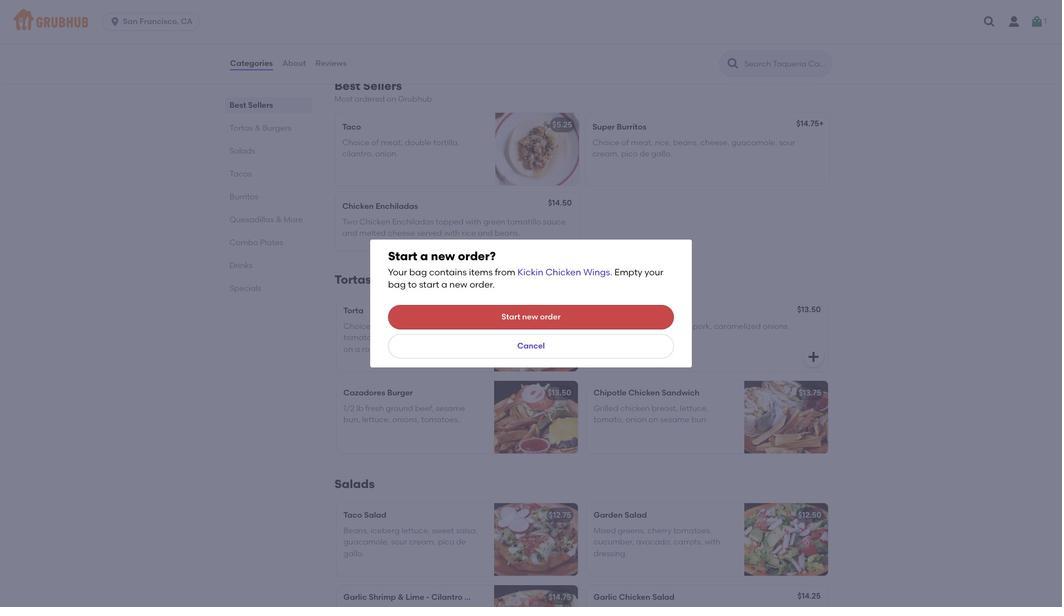 Task type: describe. For each thing, give the bounding box(es) containing it.
chicken for chipotle
[[629, 388, 660, 398]]

pico inside "choice of meat, rice, beans, cheese, guacamole, sour cream, pico de gallo."
[[621, 149, 638, 159]]

sauce
[[543, 217, 566, 227]]

sellers for best sellers
[[248, 101, 273, 110]]

$12.50
[[798, 510, 822, 520]]

melted
[[359, 229, 386, 238]]

$14.75 for $14.75
[[549, 592, 571, 602]]

of for torta
[[373, 322, 380, 331]]

new inside button
[[522, 312, 538, 322]]

san
[[123, 17, 138, 26]]

beans, for rice,
[[673, 138, 699, 148]]

0 horizontal spatial burritos
[[230, 192, 259, 202]]

start
[[419, 280, 439, 290]]

taco salad
[[344, 510, 386, 520]]

ca
[[181, 17, 193, 26]]

on inside grilled chicken breast, lettuce, tomato, onion on sesame bun.
[[649, 415, 658, 425]]

mixed
[[594, 526, 616, 536]]

0 horizontal spatial svg image
[[807, 350, 821, 363]]

de inside "choice of meat, rice, beans, cheese, guacamole, sour cream, pico de gallo."
[[640, 149, 650, 159]]

beans, iceberg lettuce, sweet salsa, guacamole, sour cream, pico de gallo.
[[344, 526, 478, 558]]

0 horizontal spatial tortas
[[230, 123, 253, 133]]

garden salad
[[594, 510, 647, 520]]

bag inside empty your bag to start a new order.
[[388, 280, 406, 290]]

1 vertical spatial tortas
[[335, 272, 371, 286]]

of for taco
[[371, 138, 379, 148]]

garlic for garlic chicken salad
[[594, 592, 617, 602]]

categories
[[230, 59, 273, 68]]

lb
[[357, 404, 364, 413]]

sandwich
[[662, 388, 700, 398]]

1 horizontal spatial a
[[420, 249, 428, 263]]

1
[[1044, 17, 1047, 26]]

pork,
[[693, 322, 712, 331]]

burger
[[387, 388, 413, 398]]

start for start a new order?
[[388, 249, 418, 263]]

taco salad image
[[494, 503, 578, 576]]

empty
[[615, 267, 643, 278]]

grilled chicken breast, lettuce, tomato, onion on sesame bun.
[[594, 404, 709, 425]]

about
[[282, 59, 306, 68]]

taco for taco
[[342, 122, 361, 132]]

beef,
[[415, 404, 434, 413]]

start a new order?
[[388, 249, 496, 263]]

start new order
[[502, 312, 561, 322]]

1 button
[[1031, 12, 1047, 32]]

plates
[[260, 238, 283, 247]]

dressing.
[[594, 549, 628, 558]]

gallo. inside beans, iceberg lettuce, sweet salsa, guacamole, sour cream, pico de gallo.
[[344, 549, 364, 558]]

grubhub
[[398, 94, 432, 104]]

svg image inside the 1 button
[[1031, 15, 1044, 28]]

avocado, inside 'choice of meat, refried beans, tomatoes, onions, lettuce, avocado, on a roll.'
[[443, 333, 479, 343]]

contains
[[429, 267, 467, 278]]

$14.75 for $14.75 +
[[797, 119, 819, 128]]

avocado, inside mixed greens, cherry tomatoes, cucumber, avocado, carrots, with dressing.
[[636, 538, 672, 547]]

salad up greens,
[[625, 510, 647, 520]]

guacamole, inside beans, iceberg lettuce, sweet salsa, guacamole, sour cream, pico de gallo.
[[344, 538, 389, 547]]

lettuce, inside beans, iceberg lettuce, sweet salsa, guacamole, sour cream, pico de gallo.
[[402, 526, 430, 536]]

0 vertical spatial bag
[[409, 267, 427, 278]]

best for best sellers
[[230, 101, 246, 110]]

garlic chicken salad
[[594, 592, 675, 602]]

shrimp
[[369, 592, 396, 602]]

cream, inside "choice of meat, rice, beans, cheese, guacamole, sour cream, pico de gallo."
[[593, 149, 619, 159]]

sour inside "choice of meat, rice, beans, cheese, guacamole, sour cream, pico de gallo."
[[779, 138, 795, 148]]

cazadores
[[344, 388, 385, 398]]

choice for taco
[[342, 138, 370, 148]]

beans, for refried
[[433, 322, 458, 331]]

$14.75 +
[[797, 119, 824, 128]]

taco for taco salad
[[344, 510, 362, 520]]

choice for super burritos
[[593, 138, 620, 148]]

more
[[284, 215, 303, 225]]

tortilla,
[[433, 138, 460, 148]]

best sellers
[[230, 101, 273, 110]]

0 horizontal spatial burgers
[[263, 123, 292, 133]]

1/2
[[344, 404, 355, 413]]

chicken for garlic
[[619, 592, 651, 602]]

chipotle
[[635, 322, 666, 331]]

main navigation navigation
[[0, 0, 1062, 44]]

chicken
[[620, 404, 650, 413]]

chipotle chicken sandwich image
[[745, 381, 828, 453]]

salad right cilantro
[[465, 592, 487, 602]]

new inside empty your bag to start a new order.
[[450, 280, 468, 290]]

choice of meat, rice, beans, cheese, guacamole, sour cream, pico de gallo.
[[593, 138, 795, 159]]

breast,
[[652, 404, 678, 413]]

1/2 lb fresh ground beef, sesame bun, lettuce, onions, tomatoes,.
[[344, 404, 465, 425]]

two
[[342, 217, 358, 227]]

iceberg
[[371, 526, 400, 536]]

cilantro,
[[342, 149, 373, 159]]

empty your bag to start a new order.
[[388, 267, 664, 290]]

san francisco, ca
[[123, 17, 193, 26]]

garden
[[594, 510, 623, 520]]

combo plates
[[230, 238, 283, 247]]

tender tinga torta
[[594, 306, 665, 315]]

francisco,
[[140, 17, 179, 26]]

choice of meat, refried beans, tomatoes, onions, lettuce, avocado, on a roll.
[[344, 322, 479, 354]]

of for super burritos
[[622, 138, 629, 148]]

order.
[[470, 280, 495, 290]]

sellers for best sellers most ordered on grubhub
[[363, 79, 402, 92]]

specials
[[230, 284, 261, 293]]

pulled
[[668, 322, 691, 331]]

bun.
[[692, 415, 708, 425]]

1 horizontal spatial salads
[[335, 477, 375, 491]]

sweet
[[432, 526, 454, 536]]

most
[[335, 94, 353, 104]]

chicken enchiladas
[[342, 202, 418, 211]]

salad up iceberg
[[364, 510, 386, 520]]

green
[[483, 217, 505, 227]]

sour inside beans, iceberg lettuce, sweet salsa, guacamole, sour cream, pico de gallo.
[[391, 538, 407, 547]]

chicken right kickin
[[546, 267, 581, 278]]

onions, inside 1/2 lb fresh ground beef, sesame bun, lettuce, onions, tomatoes,.
[[393, 415, 419, 425]]

best sellers most ordered on grubhub
[[335, 79, 432, 104]]

super burritos
[[593, 122, 647, 132]]

chipotle
[[594, 388, 627, 398]]

tomato,
[[594, 415, 624, 425]]

0 vertical spatial salads
[[230, 146, 255, 156]]

order
[[540, 312, 561, 322]]

$12.75
[[549, 510, 571, 520]]

on inside best sellers most ordered on grubhub
[[387, 94, 396, 104]]

meat, for refried
[[382, 322, 404, 331]]



Task type: vqa. For each thing, say whether or not it's contained in the screenshot.
4.7 to the right
no



Task type: locate. For each thing, give the bounding box(es) containing it.
salsa,
[[456, 526, 478, 536]]

of inside "choice of meat, rice, beans, cheese, guacamole, sour cream, pico de gallo."
[[622, 138, 629, 148]]

$13.50 for 1/2 lb fresh ground beef, sesame bun, lettuce, onions, tomatoes,.
[[548, 388, 571, 398]]

1 horizontal spatial sesame
[[660, 415, 690, 425]]

$14.75
[[797, 119, 819, 128], [549, 592, 571, 602]]

rice,
[[655, 138, 671, 148]]

roll.
[[362, 344, 375, 354]]

meat, left rice,
[[631, 138, 653, 148]]

0 vertical spatial tomatoes,
[[344, 333, 382, 343]]

caramelized
[[714, 322, 761, 331]]

burgers
[[263, 123, 292, 133], [386, 272, 432, 286]]

1 horizontal spatial svg image
[[983, 15, 996, 28]]

about button
[[282, 44, 307, 84]]

guacamole, right cheese,
[[732, 138, 777, 148]]

kickin
[[518, 267, 544, 278]]

ground
[[386, 404, 413, 413]]

lettuce,
[[413, 333, 441, 343], [680, 404, 709, 413], [362, 415, 391, 425], [402, 526, 430, 536]]

1 horizontal spatial guacamole,
[[732, 138, 777, 148]]

0 horizontal spatial start
[[388, 249, 418, 263]]

sellers down categories button
[[248, 101, 273, 110]]

1 vertical spatial salads
[[335, 477, 375, 491]]

choice inside 'choice of meat, refried beans, tomatoes, onions, lettuce, avocado, on a roll.'
[[344, 322, 371, 331]]

0 horizontal spatial salads
[[230, 146, 255, 156]]

meat, inside choice of meat, double tortilla, cilantro, onion.
[[381, 138, 403, 148]]

meat, for double
[[381, 138, 403, 148]]

cheese,
[[701, 138, 730, 148]]

with inside mixed greens, cherry tomatoes, cucumber, avocado, carrots, with dressing.
[[705, 538, 721, 547]]

garlic for garlic shrimp & lime - cilantro salad
[[344, 592, 367, 602]]

tender
[[594, 306, 620, 315]]

salads up taco salad
[[335, 477, 375, 491]]

$13.50
[[797, 305, 821, 314], [548, 306, 571, 315], [548, 388, 571, 398]]

beans, inside "choice of meat, rice, beans, cheese, guacamole, sour cream, pico de gallo."
[[673, 138, 699, 148]]

your
[[388, 267, 407, 278]]

tomatoes, inside 'choice of meat, refried beans, tomatoes, onions, lettuce, avocado, on a roll.'
[[344, 333, 382, 343]]

pico down sweet
[[438, 538, 454, 547]]

torta up roll. on the left bottom
[[344, 306, 364, 315]]

0 horizontal spatial beans,
[[433, 322, 458, 331]]

cancel button
[[388, 334, 674, 359]]

0 horizontal spatial torta
[[344, 306, 364, 315]]

0 vertical spatial a
[[420, 249, 428, 263]]

marinated chipotle pulled pork, caramelized onions.
[[594, 322, 790, 331]]

1 horizontal spatial torta
[[645, 306, 665, 315]]

choice up cilantro,
[[342, 138, 370, 148]]

0 vertical spatial with
[[466, 217, 482, 227]]

0 vertical spatial pico
[[621, 149, 638, 159]]

choice inside choice of meat, double tortilla, cilantro, onion.
[[342, 138, 370, 148]]

of
[[371, 138, 379, 148], [622, 138, 629, 148], [373, 322, 380, 331]]

of up onion.
[[371, 138, 379, 148]]

sesame down the breast,
[[660, 415, 690, 425]]

avocado,
[[443, 333, 479, 343], [636, 538, 672, 547]]

a inside empty your bag to start a new order.
[[441, 280, 447, 290]]

a inside 'choice of meat, refried beans, tomatoes, onions, lettuce, avocado, on a roll.'
[[355, 344, 360, 354]]

cazadores burger image
[[494, 381, 578, 453]]

1 garlic from the left
[[344, 592, 367, 602]]

sesame inside grilled chicken breast, lettuce, tomato, onion on sesame bun.
[[660, 415, 690, 425]]

with right carrots,
[[705, 538, 721, 547]]

0 horizontal spatial best
[[230, 101, 246, 110]]

drinks
[[230, 261, 253, 270]]

cream, down the super
[[593, 149, 619, 159]]

& left "lime"
[[398, 592, 404, 602]]

tomatoes, up carrots,
[[674, 526, 712, 536]]

1 horizontal spatial $14.75
[[797, 119, 819, 128]]

1 vertical spatial guacamole,
[[344, 538, 389, 547]]

start new order button
[[388, 305, 674, 330]]

best
[[335, 79, 360, 92], [230, 101, 246, 110]]

1 vertical spatial with
[[444, 229, 460, 238]]

0 horizontal spatial and
[[342, 229, 357, 238]]

0 horizontal spatial sesame
[[436, 404, 465, 413]]

0 vertical spatial tortas
[[230, 123, 253, 133]]

1 vertical spatial sesame
[[660, 415, 690, 425]]

new left order
[[522, 312, 538, 322]]

1 vertical spatial avocado,
[[636, 538, 672, 547]]

burgers down start a new order?
[[386, 272, 432, 286]]

best inside best sellers most ordered on grubhub
[[335, 79, 360, 92]]

1 vertical spatial taco
[[344, 510, 362, 520]]

taco up beans,
[[344, 510, 362, 520]]

0 vertical spatial sellers
[[363, 79, 402, 92]]

0 horizontal spatial tortas & burgers
[[230, 123, 292, 133]]

0 horizontal spatial tomatoes,
[[344, 333, 382, 343]]

two chicken enchiladas topped with green tomatillo sauce and melted cheese served with rice and beans.
[[342, 217, 566, 238]]

lettuce, down fresh
[[362, 415, 391, 425]]

$14.25
[[798, 591, 821, 601]]

1 horizontal spatial tomatoes,
[[674, 526, 712, 536]]

1 horizontal spatial sellers
[[363, 79, 402, 92]]

wings
[[584, 267, 610, 278]]

1 horizontal spatial with
[[466, 217, 482, 227]]

choice for torta
[[344, 322, 371, 331]]

1 horizontal spatial burritos
[[617, 122, 647, 132]]

cream, inside beans, iceberg lettuce, sweet salsa, guacamole, sour cream, pico de gallo.
[[409, 538, 436, 547]]

1 horizontal spatial sour
[[779, 138, 795, 148]]

chicken up melted
[[359, 217, 390, 227]]

rice
[[462, 229, 476, 238]]

san francisco, ca button
[[102, 13, 204, 31]]

pico inside beans, iceberg lettuce, sweet salsa, guacamole, sour cream, pico de gallo.
[[438, 538, 454, 547]]

2 horizontal spatial svg image
[[1031, 15, 1044, 28]]

1 vertical spatial tortas & burgers
[[335, 272, 432, 286]]

sellers up ordered
[[363, 79, 402, 92]]

on down the breast,
[[649, 415, 658, 425]]

sellers inside best sellers most ordered on grubhub
[[363, 79, 402, 92]]

svg image
[[110, 16, 121, 27]]

2 garlic from the left
[[594, 592, 617, 602]]

bag up to at the top left
[[409, 267, 427, 278]]

& left more
[[276, 215, 282, 225]]

choice of meat, double tortilla, cilantro, onion.
[[342, 138, 460, 159]]

and down two
[[342, 229, 357, 238]]

2 vertical spatial with
[[705, 538, 721, 547]]

best for best sellers most ordered on grubhub
[[335, 79, 360, 92]]

0 horizontal spatial garlic
[[344, 592, 367, 602]]

garlic shrimp & lime - cilantro salad
[[344, 592, 487, 602]]

mixed greens, cherry tomatoes, cucumber, avocado, carrots, with dressing.
[[594, 526, 721, 558]]

de
[[640, 149, 650, 159], [456, 538, 466, 547]]

on left roll. on the left bottom
[[344, 344, 353, 354]]

a down served
[[420, 249, 428, 263]]

$5.25
[[552, 120, 573, 130]]

0 vertical spatial cream,
[[593, 149, 619, 159]]

0 vertical spatial taco
[[342, 122, 361, 132]]

1 vertical spatial new
[[450, 280, 468, 290]]

burritos right the super
[[617, 122, 647, 132]]

0 horizontal spatial pico
[[438, 538, 454, 547]]

lettuce, inside grilled chicken breast, lettuce, tomato, onion on sesame bun.
[[680, 404, 709, 413]]

chicken for two
[[359, 217, 390, 227]]

2 vertical spatial a
[[355, 344, 360, 354]]

and down green
[[478, 229, 493, 238]]

choice down the super
[[593, 138, 620, 148]]

cheese
[[388, 229, 415, 238]]

1 vertical spatial sellers
[[248, 101, 273, 110]]

1 vertical spatial best
[[230, 101, 246, 110]]

beans.
[[495, 229, 520, 238]]

0 vertical spatial burritos
[[617, 122, 647, 132]]

0 vertical spatial tortas & burgers
[[230, 123, 292, 133]]

1 vertical spatial sour
[[391, 538, 407, 547]]

your
[[645, 267, 664, 278]]

guacamole, inside "choice of meat, rice, beans, cheese, guacamole, sour cream, pico de gallo."
[[732, 138, 777, 148]]

0 vertical spatial de
[[640, 149, 650, 159]]

gallo. inside "choice of meat, rice, beans, cheese, guacamole, sour cream, pico de gallo."
[[652, 149, 672, 159]]

new up contains
[[431, 249, 455, 263]]

beans, right refried
[[433, 322, 458, 331]]

salads up tacos on the top left
[[230, 146, 255, 156]]

gallo.
[[652, 149, 672, 159], [344, 549, 364, 558]]

start inside button
[[502, 312, 521, 322]]

cucumber,
[[594, 538, 634, 547]]

1 horizontal spatial and
[[478, 229, 493, 238]]

on
[[387, 94, 396, 104], [344, 344, 353, 354], [649, 415, 658, 425]]

of inside choice of meat, double tortilla, cilantro, onion.
[[371, 138, 379, 148]]

beans,
[[673, 138, 699, 148], [433, 322, 458, 331]]

of up roll. on the left bottom
[[373, 322, 380, 331]]

1 vertical spatial gallo.
[[344, 549, 364, 558]]

served
[[417, 229, 442, 238]]

on right ordered
[[387, 94, 396, 104]]

de down super burritos on the right top of the page
[[640, 149, 650, 159]]

tinga
[[622, 306, 644, 315]]

tortas & burgers
[[230, 123, 292, 133], [335, 272, 432, 286]]

de down salsa,
[[456, 538, 466, 547]]

a
[[420, 249, 428, 263], [441, 280, 447, 290], [355, 344, 360, 354]]

lettuce, inside 'choice of meat, refried beans, tomatoes, onions, lettuce, avocado, on a roll.'
[[413, 333, 441, 343]]

2 horizontal spatial a
[[441, 280, 447, 290]]

chicken up two
[[342, 202, 374, 211]]

1 horizontal spatial pico
[[621, 149, 638, 159]]

1 horizontal spatial cream,
[[593, 149, 619, 159]]

sesame up tomatoes,.
[[436, 404, 465, 413]]

beans, inside 'choice of meat, refried beans, tomatoes, onions, lettuce, avocado, on a roll.'
[[433, 322, 458, 331]]

super
[[593, 122, 615, 132]]

1 vertical spatial cream,
[[409, 538, 436, 547]]

0 vertical spatial onions,
[[384, 333, 411, 343]]

cream, down sweet
[[409, 538, 436, 547]]

best up most
[[335, 79, 360, 92]]

onions, down ground
[[393, 415, 419, 425]]

1 vertical spatial burgers
[[386, 272, 432, 286]]

choice inside "choice of meat, rice, beans, cheese, guacamole, sour cream, pico de gallo."
[[593, 138, 620, 148]]

beans,
[[344, 526, 369, 536]]

tacos
[[230, 169, 252, 179]]

best down categories button
[[230, 101, 246, 110]]

garlic left shrimp
[[344, 592, 367, 602]]

salad down mixed greens, cherry tomatoes, cucumber, avocado, carrots, with dressing.
[[652, 592, 675, 602]]

torta up chipotle
[[645, 306, 665, 315]]

lettuce, left sweet
[[402, 526, 430, 536]]

garden salad image
[[745, 503, 828, 576]]

1 vertical spatial burritos
[[230, 192, 259, 202]]

meat, inside "choice of meat, rice, beans, cheese, guacamole, sour cream, pico de gallo."
[[631, 138, 653, 148]]

lettuce, down refried
[[413, 333, 441, 343]]

0 vertical spatial sesame
[[436, 404, 465, 413]]

0 vertical spatial guacamole,
[[732, 138, 777, 148]]

1 horizontal spatial gallo.
[[652, 149, 672, 159]]

search icon image
[[727, 57, 740, 70]]

0 horizontal spatial sellers
[[248, 101, 273, 110]]

enchiladas inside two chicken enchiladas topped with green tomatillo sauce and melted cheese served with rice and beans.
[[392, 217, 434, 227]]

burgers down 'best sellers'
[[263, 123, 292, 133]]

with up rice
[[466, 217, 482, 227]]

0 horizontal spatial guacamole,
[[344, 538, 389, 547]]

marinated
[[594, 322, 633, 331]]

a down contains
[[441, 280, 447, 290]]

onion
[[626, 415, 647, 425]]

of inside 'choice of meat, refried beans, tomatoes, onions, lettuce, avocado, on a roll.'
[[373, 322, 380, 331]]

gallo. down rice,
[[652, 149, 672, 159]]

burritos down tacos on the top left
[[230, 192, 259, 202]]

cazadores burger
[[344, 388, 413, 398]]

1 torta from the left
[[344, 306, 364, 315]]

tomatillo
[[507, 217, 541, 227]]

order?
[[458, 249, 496, 263]]

tortas down 'best sellers'
[[230, 123, 253, 133]]

with
[[466, 217, 482, 227], [444, 229, 460, 238], [705, 538, 721, 547]]

onions, inside 'choice of meat, refried beans, tomatoes, onions, lettuce, avocado, on a roll.'
[[384, 333, 411, 343]]

1 horizontal spatial best
[[335, 79, 360, 92]]

0 horizontal spatial bag
[[388, 280, 406, 290]]

Search Taqueria Cazadores search field
[[743, 59, 829, 69]]

of down super burritos on the right top of the page
[[622, 138, 629, 148]]

1 vertical spatial on
[[344, 344, 353, 354]]

0 vertical spatial start
[[388, 249, 418, 263]]

1 horizontal spatial beans,
[[673, 138, 699, 148]]

0 horizontal spatial avocado,
[[443, 333, 479, 343]]

garlic shrimp & lime - cilantro salad image
[[494, 585, 578, 607]]

0 horizontal spatial de
[[456, 538, 466, 547]]

meat, for rice,
[[631, 138, 653, 148]]

1 horizontal spatial on
[[387, 94, 396, 104]]

meat, up onion.
[[381, 138, 403, 148]]

chicken up chicken
[[629, 388, 660, 398]]

2 torta from the left
[[645, 306, 665, 315]]

taco image
[[495, 113, 579, 185]]

ordered
[[355, 94, 385, 104]]

meat, left refried
[[382, 322, 404, 331]]

bag down your on the left
[[388, 280, 406, 290]]

items
[[469, 267, 493, 278]]

0 vertical spatial avocado,
[[443, 333, 479, 343]]

pico down super burritos on the right top of the page
[[621, 149, 638, 159]]

taco
[[342, 122, 361, 132], [344, 510, 362, 520]]

from
[[495, 267, 515, 278]]

tomatoes, up roll. on the left bottom
[[344, 333, 382, 343]]

1 horizontal spatial start
[[502, 312, 521, 322]]

0 horizontal spatial sour
[[391, 538, 407, 547]]

chicken
[[342, 202, 374, 211], [359, 217, 390, 227], [546, 267, 581, 278], [629, 388, 660, 398], [619, 592, 651, 602]]

1 horizontal spatial tortas & burgers
[[335, 272, 432, 286]]

tortas & burgers down 'best sellers'
[[230, 123, 292, 133]]

0 vertical spatial sour
[[779, 138, 795, 148]]

new down contains
[[450, 280, 468, 290]]

tomatoes,.
[[421, 415, 462, 425]]

fresh
[[365, 404, 384, 413]]

0 horizontal spatial $14.75
[[549, 592, 571, 602]]

& down 'best sellers'
[[255, 123, 261, 133]]

onion.
[[375, 149, 398, 159]]

meat,
[[381, 138, 403, 148], [631, 138, 653, 148], [382, 322, 404, 331]]

chipotle chicken sandwich
[[594, 388, 700, 398]]

carrots,
[[674, 538, 703, 547]]

your bag contains items from kickin chicken wings .
[[388, 267, 613, 278]]

1 horizontal spatial avocado,
[[636, 538, 672, 547]]

1 horizontal spatial tortas
[[335, 272, 371, 286]]

combo
[[230, 238, 258, 247]]

2 horizontal spatial with
[[705, 538, 721, 547]]

garlic down dressing.
[[594, 592, 617, 602]]

to
[[408, 280, 417, 290]]

start up cancel on the bottom
[[502, 312, 521, 322]]

double
[[405, 138, 431, 148]]

0 vertical spatial new
[[431, 249, 455, 263]]

0 vertical spatial best
[[335, 79, 360, 92]]

categories button
[[230, 44, 274, 84]]

tortas & burgers down melted
[[335, 272, 432, 286]]

0 vertical spatial $14.75
[[797, 119, 819, 128]]

1 vertical spatial bag
[[388, 280, 406, 290]]

cherry
[[648, 526, 672, 536]]

0 horizontal spatial cream,
[[409, 538, 436, 547]]

guacamole, down beans,
[[344, 538, 389, 547]]

1 and from the left
[[342, 229, 357, 238]]

start up your on the left
[[388, 249, 418, 263]]

chicken inside two chicken enchiladas topped with green tomatillo sauce and melted cheese served with rice and beans.
[[359, 217, 390, 227]]

0 vertical spatial burgers
[[263, 123, 292, 133]]

0 vertical spatial beans,
[[673, 138, 699, 148]]

lettuce, inside 1/2 lb fresh ground beef, sesame bun, lettuce, onions, tomatoes,.
[[362, 415, 391, 425]]

svg image
[[983, 15, 996, 28], [1031, 15, 1044, 28], [807, 350, 821, 363]]

lettuce, up bun.
[[680, 404, 709, 413]]

0 horizontal spatial with
[[444, 229, 460, 238]]

and
[[342, 229, 357, 238], [478, 229, 493, 238]]

de inside beans, iceberg lettuce, sweet salsa, guacamole, sour cream, pico de gallo.
[[456, 538, 466, 547]]

pico
[[621, 149, 638, 159], [438, 538, 454, 547]]

on inside 'choice of meat, refried beans, tomatoes, onions, lettuce, avocado, on a roll.'
[[344, 344, 353, 354]]

& left your on the left
[[374, 272, 384, 286]]

with down topped
[[444, 229, 460, 238]]

$13.50 for choice of meat, refried beans, tomatoes, onions, lettuce, avocado, on a roll.
[[548, 306, 571, 315]]

2 and from the left
[[478, 229, 493, 238]]

onions, down refried
[[384, 333, 411, 343]]

0 vertical spatial enchiladas
[[376, 202, 418, 211]]

guacamole,
[[732, 138, 777, 148], [344, 538, 389, 547]]

beans, right rice,
[[673, 138, 699, 148]]

burritos
[[617, 122, 647, 132], [230, 192, 259, 202]]

2 horizontal spatial on
[[649, 415, 658, 425]]

tortas left your on the left
[[335, 272, 371, 286]]

tortas
[[230, 123, 253, 133], [335, 272, 371, 286]]

reviews
[[316, 59, 347, 68]]

2 vertical spatial on
[[649, 415, 658, 425]]

1 horizontal spatial bag
[[409, 267, 427, 278]]

a left roll. on the left bottom
[[355, 344, 360, 354]]

tomatoes, inside mixed greens, cherry tomatoes, cucumber, avocado, carrots, with dressing.
[[674, 526, 712, 536]]

.
[[610, 267, 613, 278]]

taco up cilantro,
[[342, 122, 361, 132]]

0 horizontal spatial a
[[355, 344, 360, 354]]

choice up roll. on the left bottom
[[344, 322, 371, 331]]

torta image
[[494, 299, 578, 371]]

start for start new order
[[502, 312, 521, 322]]

1 horizontal spatial de
[[640, 149, 650, 159]]

quesadillas & more
[[230, 215, 303, 225]]

chicken down dressing.
[[619, 592, 651, 602]]

0 horizontal spatial gallo.
[[344, 549, 364, 558]]

refried
[[406, 322, 431, 331]]

cilantro
[[431, 592, 463, 602]]

meat, inside 'choice of meat, refried beans, tomatoes, onions, lettuce, avocado, on a roll.'
[[382, 322, 404, 331]]

cancel
[[517, 341, 545, 351]]

1 vertical spatial a
[[441, 280, 447, 290]]

sesame inside 1/2 lb fresh ground beef, sesame bun, lettuce, onions, tomatoes,.
[[436, 404, 465, 413]]

gallo. down beans,
[[344, 549, 364, 558]]



